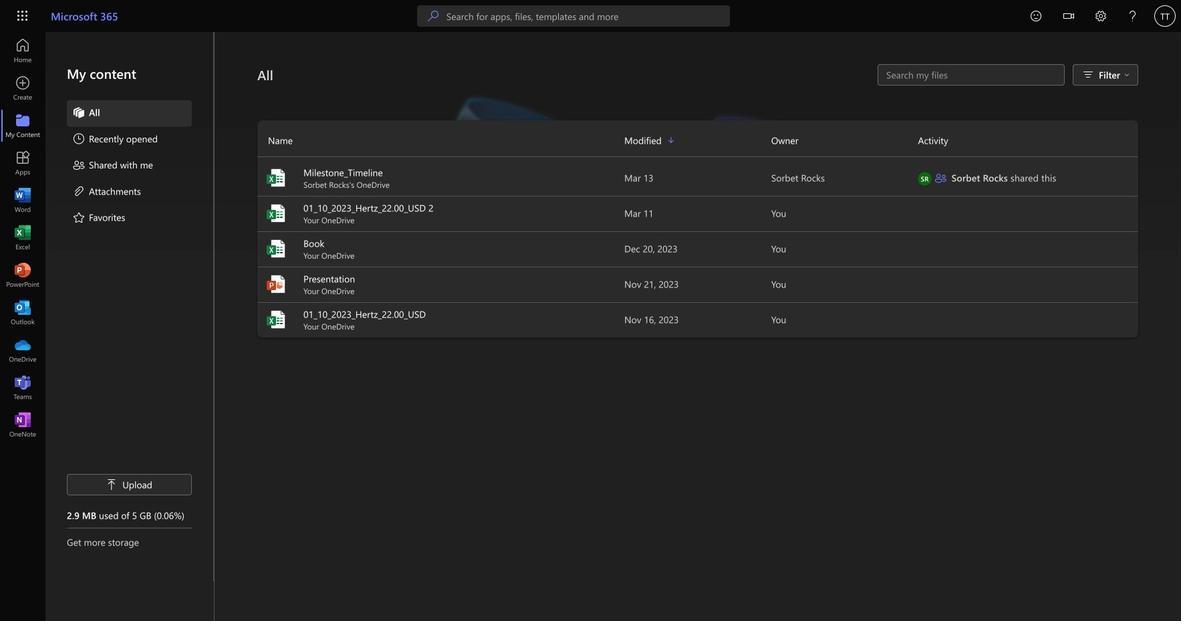 Task type: locate. For each thing, give the bounding box(es) containing it.
excel image for name 01_10_2023_hertz_22.00_usd cell
[[266, 309, 287, 330]]

home image
[[16, 44, 29, 58]]

apps image
[[16, 157, 29, 170]]

outlook image
[[16, 306, 29, 320]]

1 vertical spatial excel image
[[266, 309, 287, 330]]

excel image inside name milestone_timeline "cell"
[[266, 167, 287, 189]]

excel image inside name book cell
[[266, 238, 287, 260]]

None search field
[[417, 5, 730, 27]]

excel image for name 01_10_2023_hertz_22.00_usd 2 cell
[[266, 203, 287, 224]]

excel image
[[266, 167, 287, 189], [266, 309, 287, 330]]

application
[[0, 32, 1182, 621]]

excel image
[[266, 203, 287, 224], [16, 231, 29, 245], [266, 238, 287, 260]]

powerpoint image
[[16, 269, 29, 282]]

Search my files text field
[[886, 68, 1058, 82]]

name book cell
[[258, 237, 625, 261]]

row
[[258, 130, 1139, 157]]

navigation
[[0, 32, 45, 444]]

menu
[[67, 100, 192, 232]]

1 excel image from the top
[[266, 167, 287, 189]]

2 excel image from the top
[[266, 309, 287, 330]]

excel image inside name 01_10_2023_hertz_22.00_usd 2 cell
[[266, 203, 287, 224]]

displaying 5 out of 7 files. status
[[878, 64, 1066, 86]]

Search box. Suggestions appear as you type. search field
[[447, 5, 730, 27]]

teams image
[[16, 381, 29, 395]]

banner
[[0, 0, 1182, 34]]

excel image inside name 01_10_2023_hertz_22.00_usd cell
[[266, 309, 287, 330]]

0 vertical spatial excel image
[[266, 167, 287, 189]]

activity, column 4 of 4 column header
[[919, 130, 1139, 151]]

excel image for name milestone_timeline "cell"
[[266, 167, 287, 189]]



Task type: vqa. For each thing, say whether or not it's contained in the screenshot.
list containing Blank document
no



Task type: describe. For each thing, give the bounding box(es) containing it.
menu inside my content left pane navigation navigation
[[67, 100, 192, 232]]

onedrive image
[[16, 344, 29, 357]]

create image
[[16, 82, 29, 95]]

tt image
[[1155, 5, 1177, 27]]

name 01_10_2023_hertz_22.00_usd 2 cell
[[258, 201, 625, 225]]

powerpoint image
[[266, 274, 287, 295]]

my content left pane navigation navigation
[[45, 32, 214, 581]]

onenote image
[[16, 419, 29, 432]]

word image
[[16, 194, 29, 207]]

name milestone_timeline cell
[[258, 166, 625, 190]]

my content image
[[16, 119, 29, 132]]

name 01_10_2023_hertz_22.00_usd cell
[[258, 308, 625, 332]]

excel image for name book cell
[[266, 238, 287, 260]]

name presentation cell
[[258, 272, 625, 296]]



